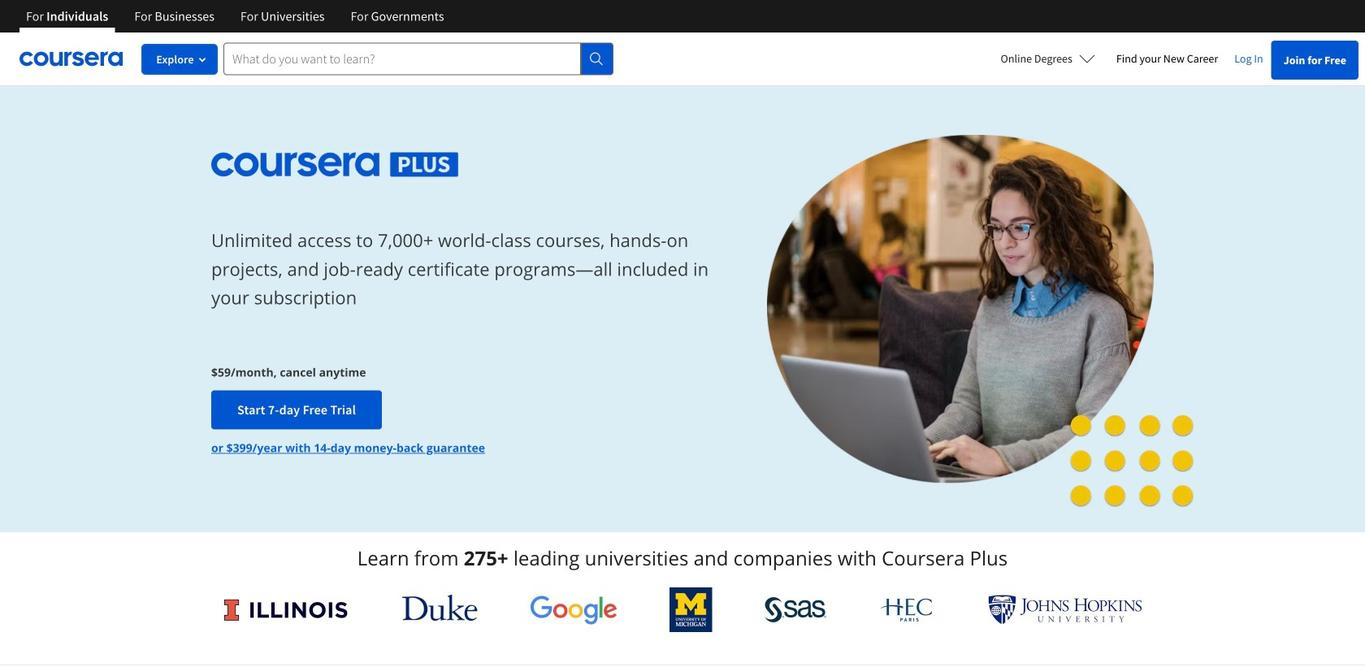 Task type: vqa. For each thing, say whether or not it's contained in the screenshot.
search field
yes



Task type: locate. For each thing, give the bounding box(es) containing it.
duke university image
[[402, 595, 478, 621]]

What do you want to learn? text field
[[223, 43, 581, 75]]

sas image
[[765, 597, 827, 623]]

None search field
[[223, 43, 614, 75]]

coursera image
[[20, 46, 123, 72]]

hec paris image
[[879, 593, 936, 627]]

coursera plus image
[[211, 153, 459, 177]]

university of michigan image
[[670, 588, 713, 632]]



Task type: describe. For each thing, give the bounding box(es) containing it.
university of illinois at urbana-champaign image
[[223, 597, 350, 623]]

banner navigation
[[13, 0, 457, 33]]

google image
[[530, 595, 618, 625]]

johns hopkins university image
[[988, 595, 1143, 625]]



